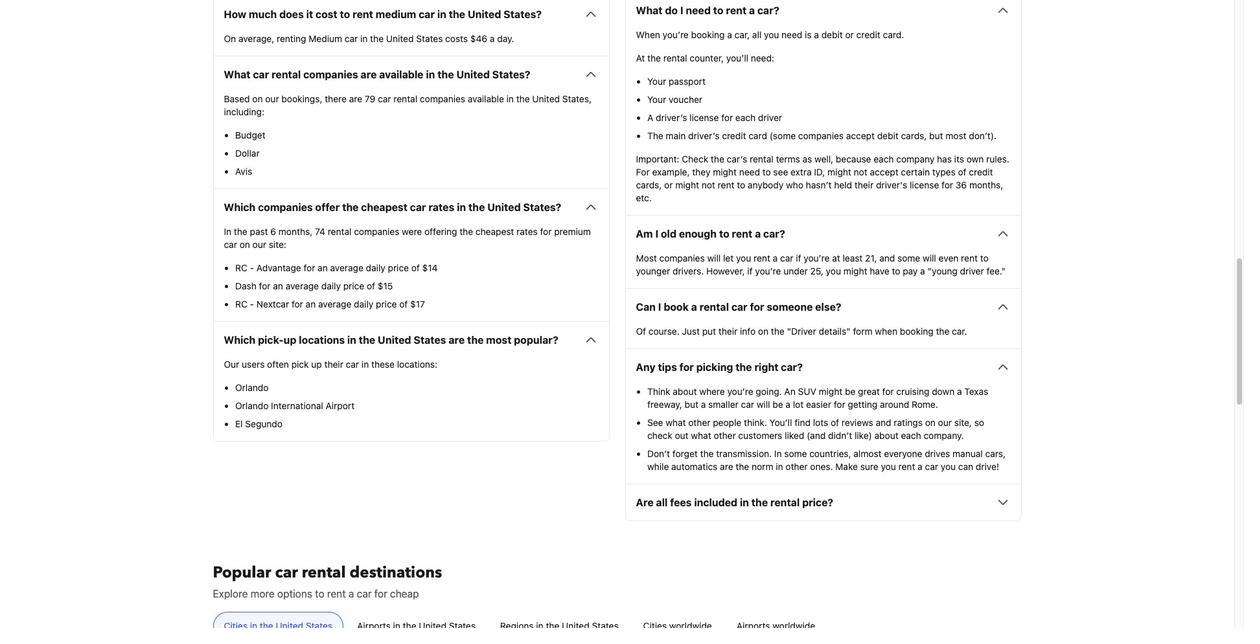 Task type: vqa. For each thing, say whether or not it's contained in the screenshot.
stays,
no



Task type: locate. For each thing, give the bounding box(es) containing it.
1 vertical spatial which
[[224, 335, 256, 346]]

1 horizontal spatial some
[[898, 253, 921, 264]]

driver up card
[[758, 112, 782, 123]]

might up easier on the right of page
[[819, 386, 843, 398]]

rent inside popular car rental destinations explore more options to rent a car for cheap
[[327, 589, 346, 600]]

0 horizontal spatial each
[[736, 112, 756, 123]]

1 vertical spatial what
[[224, 69, 251, 81]]

1 vertical spatial states
[[414, 335, 446, 346]]

for inside any tips for picking the right car? dropdown button
[[680, 362, 694, 374]]

0 vertical spatial car?
[[758, 5, 780, 16]]

1 horizontal spatial license
[[910, 180, 939, 191]]

you're up smaller
[[728, 386, 754, 398]]

1 horizontal spatial if
[[796, 253, 801, 264]]

main
[[666, 130, 686, 141]]

- down dash
[[250, 299, 254, 310]]

a right down
[[957, 386, 962, 398]]

of inside see what other people think. you'll find lots of reviews and ratings on our site, so check out what other customers liked (and didn't like) about each company.
[[831, 418, 839, 429]]

0 vertical spatial most
[[946, 130, 967, 141]]

when
[[875, 326, 898, 337]]

1 vertical spatial rates
[[517, 226, 538, 237]]

car? for am i old enough to rent a car?
[[764, 228, 785, 240]]

based
[[224, 94, 250, 105]]

1 vertical spatial up
[[311, 359, 322, 370]]

all right the car,
[[752, 29, 762, 40]]

might up held
[[828, 167, 852, 178]]

other inside don't forget the transmission. in some countries, almost everyone drives manual cars, while automatics are the norm in other ones. make sure you rent a car you can drive!
[[786, 462, 808, 473]]

their down the locations
[[324, 359, 343, 370]]

rental up options
[[302, 563, 346, 584]]

2 orlando from the top
[[235, 401, 269, 412]]

2 vertical spatial car?
[[781, 362, 803, 374]]

what
[[636, 5, 663, 16], [224, 69, 251, 81]]

rental up put
[[700, 302, 729, 313]]

transmission.
[[716, 449, 772, 460]]

1 horizontal spatial what
[[691, 431, 712, 442]]

which up our
[[224, 335, 256, 346]]

0 vertical spatial available
[[379, 69, 424, 81]]

0 horizontal spatial if
[[748, 266, 753, 277]]

our users often pick up their car in these locations:
[[224, 359, 438, 370]]

license inside important: check the car's rental terms as well, because each company has its own rules. for example, they might need to see extra id, might not accept certain types of credit cards, or might not rent to anybody who hasn't held their driver's license for 36 months, etc.
[[910, 180, 939, 191]]

1 vertical spatial be
[[773, 399, 783, 410]]

average
[[330, 263, 364, 274], [286, 281, 319, 292], [318, 299, 352, 310]]

in down day.
[[507, 94, 514, 105]]

0 vertical spatial our
[[265, 94, 279, 105]]

- for nextcar
[[250, 299, 254, 310]]

at
[[636, 53, 645, 64]]

1 - from the top
[[250, 263, 254, 274]]

0 vertical spatial need
[[686, 5, 711, 16]]

0 vertical spatial credit
[[857, 29, 881, 40]]

for up info
[[750, 302, 765, 313]]

you're up 25,
[[804, 253, 830, 264]]

25,
[[811, 266, 824, 277]]

don't
[[648, 449, 670, 460]]

the inside important: check the car's rental terms as well, because each company has its own rules. for example, they might need to see extra id, might not accept certain types of credit cards, or might not rent to anybody who hasn't held their driver's license for 36 months, etc.
[[711, 154, 725, 165]]

states,
[[562, 94, 592, 105]]

1 horizontal spatial will
[[757, 399, 770, 410]]

in right the locations
[[347, 335, 356, 346]]

- for advantage
[[250, 263, 254, 274]]

for left premium
[[540, 226, 552, 237]]

states up locations:
[[414, 335, 446, 346]]

1 horizontal spatial booking
[[900, 326, 934, 337]]

2 vertical spatial each
[[901, 431, 922, 442]]

to up anybody
[[763, 167, 771, 178]]

1 horizontal spatial but
[[930, 130, 943, 141]]

0 horizontal spatial available
[[379, 69, 424, 81]]

are
[[636, 497, 654, 509]]

book
[[664, 302, 689, 313]]

segundo
[[245, 419, 283, 430]]

ones.
[[810, 462, 833, 473]]

$17
[[410, 299, 425, 310]]

1 vertical spatial each
[[874, 154, 894, 165]]

0 horizontal spatial driver
[[758, 112, 782, 123]]

a right book
[[691, 302, 697, 313]]

which inside dropdown button
[[224, 202, 256, 213]]

down
[[932, 386, 955, 398]]

their inside important: check the car's rental terms as well, because each company has its own rules. for example, they might need to see extra id, might not accept certain types of credit cards, or might not rent to anybody who hasn't held their driver's license for 36 months, etc.
[[855, 180, 874, 191]]

price for $14
[[388, 263, 409, 274]]

other down people
[[714, 431, 736, 442]]

0 vertical spatial which
[[224, 202, 256, 213]]

fees
[[670, 497, 692, 509]]

2 vertical spatial states?
[[523, 202, 561, 213]]

in right included
[[740, 497, 749, 509]]

1 vertical spatial states?
[[492, 69, 531, 81]]

need inside important: check the car's rental terms as well, because each company has its own rules. for example, they might need to see extra id, might not accept certain types of credit cards, or might not rent to anybody who hasn't held their driver's license for 36 months, etc.
[[739, 167, 760, 178]]

each up card
[[736, 112, 756, 123]]

if
[[796, 253, 801, 264], [748, 266, 753, 277]]

car inside don't forget the transmission. in some countries, almost everyone drives manual cars, while automatics are the norm in other ones. make sure you rent a car you can drive!
[[925, 462, 939, 473]]

1 vertical spatial other
[[714, 431, 736, 442]]

an
[[785, 386, 796, 398]]

car down average,
[[253, 69, 269, 81]]

freeway,
[[648, 399, 682, 410]]

car up were
[[410, 202, 426, 213]]

which
[[224, 202, 256, 213], [224, 335, 256, 346]]

be up getting
[[845, 386, 856, 398]]

a down where
[[701, 399, 706, 410]]

0 vertical spatial if
[[796, 253, 801, 264]]

often
[[267, 359, 289, 370]]

other
[[689, 418, 711, 429], [714, 431, 736, 442], [786, 462, 808, 473]]

0 vertical spatial cards,
[[901, 130, 927, 141]]

of up "36"
[[958, 167, 967, 178]]

the inside based on our bookings, there are 79 car rental companies available in the united states, including:
[[516, 94, 530, 105]]

you right let
[[736, 253, 751, 264]]

for up around
[[883, 386, 894, 398]]

what left the do at right top
[[636, 5, 663, 16]]

you
[[764, 29, 779, 40], [736, 253, 751, 264], [826, 266, 841, 277], [881, 462, 896, 473], [941, 462, 956, 473]]

cars,
[[986, 449, 1006, 460]]

your
[[648, 76, 666, 87], [648, 94, 666, 105]]

some inside most companies will let you rent a car if you're at least 21, and some will even rent to younger drivers. however, if you're under 25, you might have to pay a "young driver fee."
[[898, 253, 921, 264]]

under
[[784, 266, 808, 277]]

car down 'drives' at the bottom of page
[[925, 462, 939, 473]]

license
[[690, 112, 719, 123], [910, 180, 939, 191]]

of for rc - advantage for an average daily price of $14
[[411, 263, 420, 274]]

accept up because
[[846, 130, 875, 141]]

what inside dropdown button
[[636, 5, 663, 16]]

daily for advantage
[[366, 263, 386, 274]]

credit down own
[[969, 167, 993, 178]]

an
[[318, 263, 328, 274], [273, 281, 283, 292], [306, 299, 316, 310]]

2 horizontal spatial need
[[782, 29, 803, 40]]

car up dash
[[224, 239, 237, 250]]

need down car's
[[739, 167, 760, 178]]

1 vertical spatial our
[[253, 239, 266, 250]]

rates inside in the past 6 months, 74 rental companies were offering the cheapest rates for premium car on our site:
[[517, 226, 538, 237]]

price up $15 at the top left
[[388, 263, 409, 274]]

might down 'least'
[[844, 266, 868, 277]]

booking
[[691, 29, 725, 40], [900, 326, 934, 337]]

0 vertical spatial orlando
[[235, 383, 269, 394]]

in up based on our bookings, there are 79 car rental companies available in the united states, including:
[[426, 69, 435, 81]]

suv
[[798, 386, 817, 398]]

great
[[858, 386, 880, 398]]

1 horizontal spatial available
[[468, 94, 504, 105]]

2 vertical spatial need
[[739, 167, 760, 178]]

while
[[648, 462, 669, 473]]

of
[[958, 167, 967, 178], [411, 263, 420, 274], [367, 281, 375, 292], [399, 299, 408, 310], [831, 418, 839, 429]]

a down the destinations
[[349, 589, 354, 600]]

any tips for picking the right car?
[[636, 362, 803, 374]]

our left bookings,
[[265, 94, 279, 105]]

1 horizontal spatial an
[[306, 299, 316, 310]]

orlando for orlando international airport
[[235, 401, 269, 412]]

0 horizontal spatial booking
[[691, 29, 725, 40]]

everyone
[[884, 449, 923, 460]]

what for what do i need to rent a car?
[[636, 5, 663, 16]]

of for see what other people think. you'll find lots of reviews and ratings on our site, so check out what other customers liked (and didn't like) about each company.
[[831, 418, 839, 429]]

0 vertical spatial license
[[690, 112, 719, 123]]

accept inside important: check the car's rental terms as well, because each company has its own rules. for example, they might need to see extra id, might not accept certain types of credit cards, or might not rent to anybody who hasn't held their driver's license for 36 months, etc.
[[870, 167, 899, 178]]

rc - advantage for an average daily price of $14
[[235, 263, 438, 274]]

cards,
[[901, 130, 927, 141], [636, 180, 662, 191]]

in inside based on our bookings, there are 79 car rental companies available in the united states, including:
[[507, 94, 514, 105]]

companies up 'well,'
[[798, 130, 844, 141]]

average for advantage
[[330, 263, 364, 274]]

1 which from the top
[[224, 202, 256, 213]]

1 horizontal spatial in
[[774, 449, 782, 460]]

available
[[379, 69, 424, 81], [468, 94, 504, 105]]

companies inside most companies will let you rent a car if you're at least 21, and some will even rent to younger drivers. however, if you're under 25, you might have to pay a "young driver fee."
[[660, 253, 705, 264]]

because
[[836, 154, 871, 165]]

cheap
[[390, 589, 419, 600]]

0 vertical spatial some
[[898, 253, 921, 264]]

your for your voucher
[[648, 94, 666, 105]]

2 which from the top
[[224, 335, 256, 346]]

0 horizontal spatial some
[[784, 449, 807, 460]]

rent up the car,
[[726, 5, 747, 16]]

a down the everyone
[[918, 462, 923, 473]]

0 vertical spatial an
[[318, 263, 328, 274]]

for inside "can i book a rental car for someone else?" dropdown button
[[750, 302, 765, 313]]

a left lot
[[786, 399, 791, 410]]

check
[[648, 431, 673, 442]]

1 your from the top
[[648, 76, 666, 87]]

0 vertical spatial i
[[681, 5, 684, 16]]

but
[[930, 130, 943, 141], [685, 399, 699, 410]]

the inside dropdown button
[[752, 497, 768, 509]]

which pick-up locations in the united states are the most popular? button
[[224, 333, 599, 348]]

card
[[749, 130, 767, 141]]

rental inside in the past 6 months, 74 rental companies were offering the cheapest rates for premium car on our site:
[[328, 226, 352, 237]]

0 horizontal spatial be
[[773, 399, 783, 410]]

be down going.
[[773, 399, 783, 410]]

other left ones.
[[786, 462, 808, 473]]

2 horizontal spatial each
[[901, 431, 922, 442]]

which inside dropdown button
[[224, 335, 256, 346]]

1 vertical spatial months,
[[279, 226, 313, 237]]

1 horizontal spatial cheapest
[[476, 226, 514, 237]]

car left these
[[346, 359, 359, 370]]

up inside dropdown button
[[284, 335, 297, 346]]

what inside dropdown button
[[224, 69, 251, 81]]

2 vertical spatial their
[[324, 359, 343, 370]]

36
[[956, 180, 967, 191]]

1 vertical spatial if
[[748, 266, 753, 277]]

1 horizontal spatial what
[[636, 5, 663, 16]]

0 vertical spatial accept
[[846, 130, 875, 141]]

rental down what car rental companies are available in the united states? dropdown button at the left top of page
[[394, 94, 418, 105]]

daily up the which pick-up locations in the united states are the most popular? on the left of page
[[354, 299, 374, 310]]

0 vertical spatial in
[[224, 226, 231, 237]]

0 horizontal spatial what
[[224, 69, 251, 81]]

like)
[[855, 431, 872, 442]]

0 horizontal spatial not
[[702, 180, 715, 191]]

1 vertical spatial debit
[[877, 130, 899, 141]]

0 vertical spatial average
[[330, 263, 364, 274]]

1 vertical spatial accept
[[870, 167, 899, 178]]

1 vertical spatial i
[[656, 228, 659, 240]]

0 horizontal spatial an
[[273, 281, 283, 292]]

you're down the do at right top
[[663, 29, 689, 40]]

0 horizontal spatial debit
[[822, 29, 843, 40]]

to up let
[[719, 228, 730, 240]]

tab list
[[203, 613, 1032, 629]]

can i book a rental car for someone else? button
[[636, 300, 1011, 315]]

getting
[[848, 399, 878, 410]]

0 horizontal spatial most
[[486, 335, 512, 346]]

1 vertical spatial driver
[[960, 266, 984, 277]]

2 horizontal spatial an
[[318, 263, 328, 274]]

on inside in the past 6 months, 74 rental companies were offering the cheapest rates for premium car on our site:
[[240, 239, 250, 250]]

rent inside don't forget the transmission. in some countries, almost everyone drives manual cars, while automatics are the norm in other ones. make sure you rent a car you can drive!
[[899, 462, 915, 473]]

an for nextcar
[[306, 299, 316, 310]]

months, right "36"
[[970, 180, 1004, 191]]

0 horizontal spatial or
[[664, 180, 673, 191]]

average for nextcar
[[318, 299, 352, 310]]

i inside dropdown button
[[658, 302, 661, 313]]

about
[[673, 386, 697, 398], [875, 431, 899, 442]]

up up pick at the left of page
[[284, 335, 297, 346]]

united
[[468, 9, 501, 20], [386, 33, 414, 44], [457, 69, 490, 81], [532, 94, 560, 105], [488, 202, 521, 213], [378, 335, 411, 346]]

for up dash for an average daily price of $15
[[304, 263, 315, 274]]

car inside in the past 6 months, 74 rental companies were offering the cheapest rates for premium car on our site:
[[224, 239, 237, 250]]

rental
[[664, 53, 687, 64], [272, 69, 301, 81], [394, 94, 418, 105], [750, 154, 774, 165], [328, 226, 352, 237], [700, 302, 729, 313], [771, 497, 800, 509], [302, 563, 346, 584]]

0 vertical spatial -
[[250, 263, 254, 274]]

company
[[897, 154, 935, 165]]

rc for rc - advantage for an average daily price of $14
[[235, 263, 248, 274]]

2 horizontal spatial credit
[[969, 167, 993, 178]]

1 vertical spatial orlando
[[235, 401, 269, 412]]

0 horizontal spatial credit
[[722, 130, 746, 141]]

where
[[700, 386, 725, 398]]

locations
[[299, 335, 345, 346]]

rental up the your passport
[[664, 53, 687, 64]]

forget
[[673, 449, 698, 460]]

most
[[636, 253, 657, 264]]

daily up rc - nextcar for an average daily price of $17
[[321, 281, 341, 292]]

what up based
[[224, 69, 251, 81]]

about right like)
[[875, 431, 899, 442]]

1 horizontal spatial credit
[[857, 29, 881, 40]]

1 horizontal spatial be
[[845, 386, 856, 398]]

0 horizontal spatial but
[[685, 399, 699, 410]]

0 vertical spatial their
[[855, 180, 874, 191]]

what right 'out'
[[691, 431, 712, 442]]

rates
[[429, 202, 455, 213], [517, 226, 538, 237]]

1 rc from the top
[[235, 263, 248, 274]]

in up 'offering' at the top of page
[[457, 202, 466, 213]]

companies inside based on our bookings, there are 79 car rental companies available in the united states, including:
[[420, 94, 465, 105]]

there
[[325, 94, 347, 105]]

1 vertical spatial or
[[664, 180, 673, 191]]

in the past 6 months, 74 rental companies were offering the cheapest rates for premium car on our site:
[[224, 226, 591, 250]]

of for rc - nextcar for an average daily price of $17
[[399, 299, 408, 310]]

1 horizontal spatial debit
[[877, 130, 899, 141]]

certain
[[901, 167, 930, 178]]

almost
[[854, 449, 882, 460]]

a up the car,
[[749, 5, 755, 16]]

2 vertical spatial our
[[938, 418, 952, 429]]

for left cheap
[[374, 589, 387, 600]]

what up 'out'
[[666, 418, 686, 429]]

2 your from the top
[[648, 94, 666, 105]]

each up driver's
[[874, 154, 894, 165]]

you down 'drives' at the bottom of page
[[941, 462, 956, 473]]

0 vertical spatial driver
[[758, 112, 782, 123]]

1 vertical spatial cheapest
[[476, 226, 514, 237]]

the
[[648, 130, 664, 141]]

i for book
[[658, 302, 661, 313]]

important:
[[636, 154, 680, 165]]

0 vertical spatial booking
[[691, 29, 725, 40]]

what do i need to rent a car?
[[636, 5, 780, 16]]

does
[[279, 9, 304, 20]]

will down going.
[[757, 399, 770, 410]]

and down around
[[876, 418, 892, 429]]

on average, renting medium car in the united states costs $46 a day.
[[224, 33, 514, 44]]

orlando up the el segundo
[[235, 401, 269, 412]]

1 vertical spatial rc
[[235, 299, 248, 310]]

1 horizontal spatial most
[[946, 130, 967, 141]]

to right options
[[315, 589, 325, 600]]

each down ratings
[[901, 431, 922, 442]]

1 vertical spatial some
[[784, 449, 807, 460]]

booking up counter,
[[691, 29, 725, 40]]

rc for rc - nextcar for an average daily price of $17
[[235, 299, 248, 310]]

months, inside important: check the car's rental terms as well, because each company has its own rules. for example, they might need to see extra id, might not accept certain types of credit cards, or might not rent to anybody who hasn't held their driver's license for 36 months, etc.
[[970, 180, 1004, 191]]

which for which companies offer the cheapest car rates  in the united states?
[[224, 202, 256, 213]]

available down $46 on the left top
[[468, 94, 504, 105]]

0 vertical spatial but
[[930, 130, 943, 141]]

most up its
[[946, 130, 967, 141]]

rental up see
[[750, 154, 774, 165]]

when
[[636, 29, 660, 40]]

need right the do at right top
[[686, 5, 711, 16]]

not
[[854, 167, 868, 178], [702, 180, 715, 191]]

rent
[[726, 5, 747, 16], [353, 9, 373, 20], [718, 180, 735, 191], [732, 228, 753, 240], [754, 253, 771, 264], [961, 253, 978, 264], [899, 462, 915, 473], [327, 589, 346, 600]]

cheapest right 'offering' at the top of page
[[476, 226, 514, 237]]

states? up day.
[[504, 9, 542, 20]]

an for advantage
[[318, 263, 328, 274]]

1 vertical spatial cards,
[[636, 180, 662, 191]]

rent right options
[[327, 589, 346, 600]]

companies inside in the past 6 months, 74 rental companies were offering the cheapest rates for premium car on our site:
[[354, 226, 400, 237]]

some inside don't forget the transmission. in some countries, almost everyone drives manual cars, while automatics are the norm in other ones. make sure you rent a car you can drive!
[[784, 449, 807, 460]]

on
[[252, 94, 263, 105], [240, 239, 250, 250], [758, 326, 769, 337], [925, 418, 936, 429]]

types
[[933, 167, 956, 178]]

each inside important: check the car's rental terms as well, because each company has its own rules. for example, they might need to see extra id, might not accept certain types of credit cards, or might not rent to anybody who hasn't held their driver's license for 36 months, etc.
[[874, 154, 894, 165]]

car right 79
[[378, 94, 391, 105]]

orlando international airport
[[235, 401, 355, 412]]

cards, inside important: check the car's rental terms as well, because each company has its own rules. for example, they might need to see extra id, might not accept certain types of credit cards, or might not rent to anybody who hasn't held their driver's license for 36 months, etc.
[[636, 180, 662, 191]]

on inside based on our bookings, there are 79 car rental companies available in the united states, including:
[[252, 94, 263, 105]]

about inside think about where you're going. an suv might be great for cruising down a texas freeway, but a smaller car will be a lot easier for getting around rome.
[[673, 386, 697, 398]]

make
[[836, 462, 858, 473]]

be
[[845, 386, 856, 398], [773, 399, 783, 410]]

an down dash for an average daily price of $15
[[306, 299, 316, 310]]

rental up bookings,
[[272, 69, 301, 81]]

much
[[249, 9, 277, 20]]

0 horizontal spatial about
[[673, 386, 697, 398]]

offer
[[315, 202, 340, 213]]

0 horizontal spatial cards,
[[636, 180, 662, 191]]

id,
[[814, 167, 825, 178]]

norm
[[752, 462, 774, 473]]

bookings,
[[282, 94, 322, 105]]

a inside don't forget the transmission. in some countries, almost everyone drives manual cars, while automatics are the norm in other ones. make sure you rent a car you can drive!
[[918, 462, 923, 473]]

2 - from the top
[[250, 299, 254, 310]]

of
[[636, 326, 646, 337]]

1 orlando from the top
[[235, 383, 269, 394]]

an up dash for an average daily price of $15
[[318, 263, 328, 274]]

accept up driver's
[[870, 167, 899, 178]]

which companies offer the cheapest car rates  in the united states? button
[[224, 200, 599, 215]]

1 horizontal spatial or
[[846, 29, 854, 40]]

will inside think about where you're going. an suv might be great for cruising down a texas freeway, but a smaller car will be a lot easier for getting around rome.
[[757, 399, 770, 410]]

car inside think about where you're going. an suv might be great for cruising down a texas freeway, but a smaller car will be a lot easier for getting around rome.
[[741, 399, 754, 410]]

automatics
[[672, 462, 718, 473]]

dash for an average daily price of $15
[[235, 281, 393, 292]]

not down they
[[702, 180, 715, 191]]

credit up car's
[[722, 130, 746, 141]]

each inside see what other people think. you'll find lots of reviews and ratings on our site, so check out what other customers liked (and didn't like) about each company.
[[901, 431, 922, 442]]

might inside most companies will let you rent a car if you're at least 21, and some will even rent to younger drivers. however, if you're under 25, you might have to pay a "young driver fee."
[[844, 266, 868, 277]]

but right the freeway,
[[685, 399, 699, 410]]

0 vertical spatial other
[[689, 418, 711, 429]]

not down because
[[854, 167, 868, 178]]

1 vertical spatial but
[[685, 399, 699, 410]]

or down example,
[[664, 180, 673, 191]]

2 rc from the top
[[235, 299, 248, 310]]



Task type: describe. For each thing, give the bounding box(es) containing it.
for inside popular car rental destinations explore more options to rent a car for cheap
[[374, 589, 387, 600]]

rental inside popular car rental destinations explore more options to rent a car for cheap
[[302, 563, 346, 584]]

to left "pay"
[[892, 266, 901, 277]]

rental inside based on our bookings, there are 79 car rental companies available in the united states, including:
[[394, 94, 418, 105]]

advantage
[[257, 263, 301, 274]]

1 horizontal spatial not
[[854, 167, 868, 178]]

might down they
[[676, 180, 699, 191]]

car down the destinations
[[357, 589, 372, 600]]

average,
[[238, 33, 274, 44]]

dollar
[[235, 148, 260, 159]]

destinations
[[350, 563, 442, 584]]

you're left "under"
[[755, 266, 781, 277]]

in inside don't forget the transmission. in some countries, almost everyone drives manual cars, while automatics are the norm in other ones. make sure you rent a car you can drive!
[[776, 462, 783, 473]]

1 vertical spatial price
[[343, 281, 364, 292]]

old
[[661, 228, 677, 240]]

a
[[648, 112, 654, 123]]

our
[[224, 359, 239, 370]]

of left $15 at the top left
[[367, 281, 375, 292]]

states? inside dropdown button
[[504, 9, 542, 20]]

past
[[250, 226, 268, 237]]

rc - nextcar for an average daily price of $17
[[235, 299, 425, 310]]

at
[[832, 253, 841, 264]]

of course. just put their info on the "driver details" form when booking the car.
[[636, 326, 968, 337]]

avis
[[235, 166, 252, 177]]

included
[[694, 497, 738, 509]]

a inside am i old enough to rent a car? dropdown button
[[755, 228, 761, 240]]

rent inside important: check the car's rental terms as well, because each company has its own rules. for example, they might need to see extra id, might not accept certain types of credit cards, or might not rent to anybody who hasn't held their driver's license for 36 months, etc.
[[718, 180, 735, 191]]

driver's
[[876, 180, 908, 191]]

for inside important: check the car's rental terms as well, because each company has its own rules. for example, they might need to see extra id, might not accept certain types of credit cards, or might not rent to anybody who hasn't held their driver's license for 36 months, etc.
[[942, 180, 953, 191]]

to up the fee."
[[980, 253, 989, 264]]

orlando for orlando
[[235, 383, 269, 394]]

to left anybody
[[737, 180, 746, 191]]

1 vertical spatial daily
[[321, 281, 341, 292]]

1 vertical spatial need
[[782, 29, 803, 40]]

how
[[224, 9, 246, 20]]

available inside based on our bookings, there are 79 car rental companies available in the united states, including:
[[468, 94, 504, 105]]

and inside see what other people think. you'll find lots of reviews and ratings on our site, so check out what other customers liked (and didn't like) about each company.
[[876, 418, 892, 429]]

a inside "can i book a rental car for someone else?" dropdown button
[[691, 302, 697, 313]]

how much does it cost to rent medium car in the united states?
[[224, 9, 542, 20]]

6
[[271, 226, 276, 237]]

to inside popular car rental destinations explore more options to rent a car for cheap
[[315, 589, 325, 600]]

extra
[[791, 167, 812, 178]]

for inside in the past 6 months, 74 rental companies were offering the cheapest rates for premium car on our site:
[[540, 226, 552, 237]]

international
[[271, 401, 323, 412]]

don't forget the transmission. in some countries, almost everyone drives manual cars, while automatics are the norm in other ones. make sure you rent a car you can drive!
[[648, 449, 1006, 473]]

it
[[306, 9, 313, 20]]

as
[[803, 154, 812, 165]]

1 vertical spatial credit
[[722, 130, 746, 141]]

form
[[853, 326, 873, 337]]

all inside dropdown button
[[656, 497, 668, 509]]

0 vertical spatial or
[[846, 29, 854, 40]]

a left the car,
[[727, 29, 732, 40]]

options
[[277, 589, 312, 600]]

you up need: at the right top
[[764, 29, 779, 40]]

to right the do at right top
[[713, 5, 724, 16]]

etc.
[[636, 193, 652, 204]]

cheapest inside dropdown button
[[361, 202, 408, 213]]

a inside popular car rental destinations explore more options to rent a car for cheap
[[349, 589, 354, 600]]

0 horizontal spatial license
[[690, 112, 719, 123]]

see what other people think. you'll find lots of reviews and ratings on our site, so check out what other customers liked (and didn't like) about each company.
[[648, 418, 985, 442]]

companies up 6
[[258, 202, 313, 213]]

rent up 'on average, renting medium car in the united states costs $46 a day.'
[[353, 9, 373, 20]]

see
[[648, 418, 663, 429]]

car's
[[727, 154, 747, 165]]

daily for nextcar
[[354, 299, 374, 310]]

can i book a rental car for someone else?
[[636, 302, 842, 313]]

are all fees included in the rental price?
[[636, 497, 834, 509]]

you right sure
[[881, 462, 896, 473]]

just
[[682, 326, 700, 337]]

rental inside important: check the car's rental terms as well, because each company has its own rules. for example, they might need to see extra id, might not accept certain types of credit cards, or might not rent to anybody who hasn't held their driver's license for 36 months, etc.
[[750, 154, 774, 165]]

might down car's
[[713, 167, 737, 178]]

in down how much does it cost to rent medium car in the united states?
[[360, 33, 368, 44]]

are inside dropdown button
[[361, 69, 377, 81]]

which pick-up locations in the united states are the most popular?
[[224, 335, 559, 346]]

on right info
[[758, 326, 769, 337]]

for right easier on the right of page
[[834, 399, 846, 410]]

1 horizontal spatial cards,
[[901, 130, 927, 141]]

didn't
[[828, 431, 852, 442]]

premium
[[554, 226, 591, 237]]

for up car's
[[722, 112, 733, 123]]

site:
[[269, 239, 286, 250]]

are inside based on our bookings, there are 79 car rental companies available in the united states, including:
[[349, 94, 362, 105]]

car.
[[952, 326, 968, 337]]

countries,
[[810, 449, 851, 460]]

in inside don't forget the transmission. in some countries, almost everyone drives manual cars, while automatics are the norm in other ones. make sure you rent a car you can drive!
[[774, 449, 782, 460]]

in inside dropdown button
[[740, 497, 749, 509]]

at the rental counter, you'll need:
[[636, 53, 775, 64]]

1 vertical spatial what
[[691, 431, 712, 442]]

terms
[[776, 154, 800, 165]]

$46
[[470, 33, 488, 44]]

info
[[740, 326, 756, 337]]

0 vertical spatial driver's
[[656, 112, 687, 123]]

on inside see what other people think. you'll find lots of reviews and ratings on our site, so check out what other customers liked (and didn't like) about each company.
[[925, 418, 936, 429]]

cruising
[[897, 386, 930, 398]]

0 vertical spatial debit
[[822, 29, 843, 40]]

find
[[795, 418, 811, 429]]

a left day.
[[490, 33, 495, 44]]

cheapest inside in the past 6 months, 74 rental companies were offering the cheapest rates for premium car on our site:
[[476, 226, 514, 237]]

1 horizontal spatial their
[[719, 326, 738, 337]]

you're inside think about where you're going. an suv might be great for cruising down a texas freeway, but a smaller car will be a lot easier for getting around rome.
[[728, 386, 754, 398]]

a right let
[[773, 253, 778, 264]]

0 horizontal spatial what
[[666, 418, 686, 429]]

2 horizontal spatial will
[[923, 253, 937, 264]]

passport
[[669, 76, 706, 87]]

think.
[[744, 418, 767, 429]]

a right is
[[814, 29, 819, 40]]

lots
[[813, 418, 829, 429]]

car inside dropdown button
[[732, 302, 748, 313]]

around
[[880, 399, 910, 410]]

pick
[[291, 359, 309, 370]]

costs
[[445, 33, 468, 44]]

anybody
[[748, 180, 784, 191]]

1 horizontal spatial all
[[752, 29, 762, 40]]

in left these
[[362, 359, 369, 370]]

check
[[682, 154, 709, 165]]

least
[[843, 253, 863, 264]]

rental left price?
[[771, 497, 800, 509]]

to right the cost
[[340, 9, 350, 20]]

1 horizontal spatial driver's
[[688, 130, 720, 141]]

in inside in the past 6 months, 74 rental companies were offering the cheapest rates for premium car on our site:
[[224, 226, 231, 237]]

car right medium
[[345, 33, 358, 44]]

they
[[692, 167, 711, 178]]

smaller
[[709, 399, 739, 410]]

the main driver's credit card (some companies accept debit cards, but most don't).
[[648, 130, 997, 141]]

important: check the car's rental terms as well, because each company has its own rules. for example, they might need to see extra id, might not accept certain types of credit cards, or might not rent to anybody who hasn't held their driver's license for 36 months, etc.
[[636, 154, 1010, 204]]

credit inside important: check the car's rental terms as well, because each company has its own rules. for example, they might need to see extra id, might not accept certain types of credit cards, or might not rent to anybody who hasn't held their driver's license for 36 months, etc.
[[969, 167, 993, 178]]

car inside dropdown button
[[419, 9, 435, 20]]

1 vertical spatial an
[[273, 281, 283, 292]]

1 horizontal spatial up
[[311, 359, 322, 370]]

1 horizontal spatial other
[[714, 431, 736, 442]]

cost
[[316, 9, 338, 20]]

0 horizontal spatial their
[[324, 359, 343, 370]]

companies up there
[[303, 69, 358, 81]]

manual
[[953, 449, 983, 460]]

of inside important: check the car's rental terms as well, because each company has its own rules. for example, they might need to see extra id, might not accept certain types of credit cards, or might not rent to anybody who hasn't held their driver's license for 36 months, etc.
[[958, 167, 967, 178]]

have
[[870, 266, 890, 277]]

are all fees included in the rental price? button
[[636, 495, 1011, 511]]

rental inside dropdown button
[[272, 69, 301, 81]]

79
[[365, 94, 376, 105]]

1 vertical spatial booking
[[900, 326, 934, 337]]

1 vertical spatial not
[[702, 180, 715, 191]]

price for $17
[[376, 299, 397, 310]]

need inside dropdown button
[[686, 5, 711, 16]]

your for your passport
[[648, 76, 666, 87]]

months, inside in the past 6 months, 74 rental companies were offering the cheapest rates for premium car on our site:
[[279, 226, 313, 237]]

0 horizontal spatial will
[[707, 253, 721, 264]]

for right nextcar
[[292, 299, 303, 310]]

states inside which pick-up locations in the united states are the most popular? dropdown button
[[414, 335, 446, 346]]

course.
[[649, 326, 680, 337]]

popular car rental destinations explore more options to rent a car for cheap
[[213, 563, 442, 600]]

united inside based on our bookings, there are 79 car rental companies available in the united states, including:
[[532, 94, 560, 105]]

which for which pick-up locations in the united states are the most popular?
[[224, 335, 256, 346]]

you'll
[[770, 418, 792, 429]]

rent right let
[[754, 253, 771, 264]]

might inside think about where you're going. an suv might be great for cruising down a texas freeway, but a smaller car will be a lot easier for getting around rome.
[[819, 386, 843, 398]]

car inside based on our bookings, there are 79 car rental companies available in the united states, including:
[[378, 94, 391, 105]]

el
[[235, 419, 243, 430]]

driver inside most companies will let you rent a car if you're at least 21, and some will even rent to younger drivers. however, if you're under 25, you might have to pay a "young driver fee."
[[960, 266, 984, 277]]

our inside see what other people think. you'll find lots of reviews and ratings on our site, so check out what other customers liked (and didn't like) about each company.
[[938, 418, 952, 429]]

car? for what do i need to rent a car?
[[758, 5, 780, 16]]

or inside important: check the car's rental terms as well, because each company has its own rules. for example, they might need to see extra id, might not accept certain types of credit cards, or might not rent to anybody who hasn't held their driver's license for 36 months, etc.
[[664, 180, 673, 191]]

rent up let
[[732, 228, 753, 240]]

our inside based on our bookings, there are 79 car rental companies available in the united states, including:
[[265, 94, 279, 105]]

what for what car rental companies are available in the united states?
[[224, 69, 251, 81]]

in up costs in the top left of the page
[[437, 9, 447, 20]]

you down at
[[826, 266, 841, 277]]

"driver
[[787, 326, 817, 337]]

reviews
[[842, 418, 874, 429]]

rent right even
[[961, 253, 978, 264]]

but inside think about where you're going. an suv might be great for cruising down a texas freeway, but a smaller car will be a lot easier for getting around rome.
[[685, 399, 699, 410]]

are inside dropdown button
[[449, 335, 465, 346]]

is
[[805, 29, 812, 40]]

1 vertical spatial average
[[286, 281, 319, 292]]

a right "pay"
[[921, 266, 925, 277]]

who
[[786, 180, 804, 191]]

counter,
[[690, 53, 724, 64]]

are inside don't forget the transmission. in some countries, almost everyone drives manual cars, while automatics are the norm in other ones. make sure you rent a car you can drive!
[[720, 462, 733, 473]]

rates inside dropdown button
[[429, 202, 455, 213]]

most inside dropdown button
[[486, 335, 512, 346]]

our inside in the past 6 months, 74 rental companies were offering the cheapest rates for premium car on our site:
[[253, 239, 266, 250]]

available inside dropdown button
[[379, 69, 424, 81]]

car inside most companies will let you rent a car if you're at least 21, and some will even rent to younger drivers. however, if you're under 25, you might have to pay a "young driver fee."
[[780, 253, 794, 264]]

nextcar
[[257, 299, 289, 310]]

pay
[[903, 266, 918, 277]]

car up options
[[275, 563, 298, 584]]

medium
[[309, 33, 342, 44]]

i for old
[[656, 228, 659, 240]]

else?
[[816, 302, 842, 313]]

a inside what do i need to rent a car? dropdown button
[[749, 5, 755, 16]]

which companies offer the cheapest car rates  in the united states?
[[224, 202, 561, 213]]

when you're booking a car, all you need is a debit or credit card.
[[636, 29, 904, 40]]

for right dash
[[259, 281, 271, 292]]

0 vertical spatial states
[[416, 33, 443, 44]]

and inside most companies will let you rent a car if you're at least 21, and some will even rent to younger drivers. however, if you're under 25, you might have to pay a "young driver fee."
[[880, 253, 895, 264]]

any tips for picking the right car? button
[[636, 360, 1011, 375]]

card.
[[883, 29, 904, 40]]

about inside see what other people think. you'll find lots of reviews and ratings on our site, so check out what other customers liked (and didn't like) about each company.
[[875, 431, 899, 442]]



